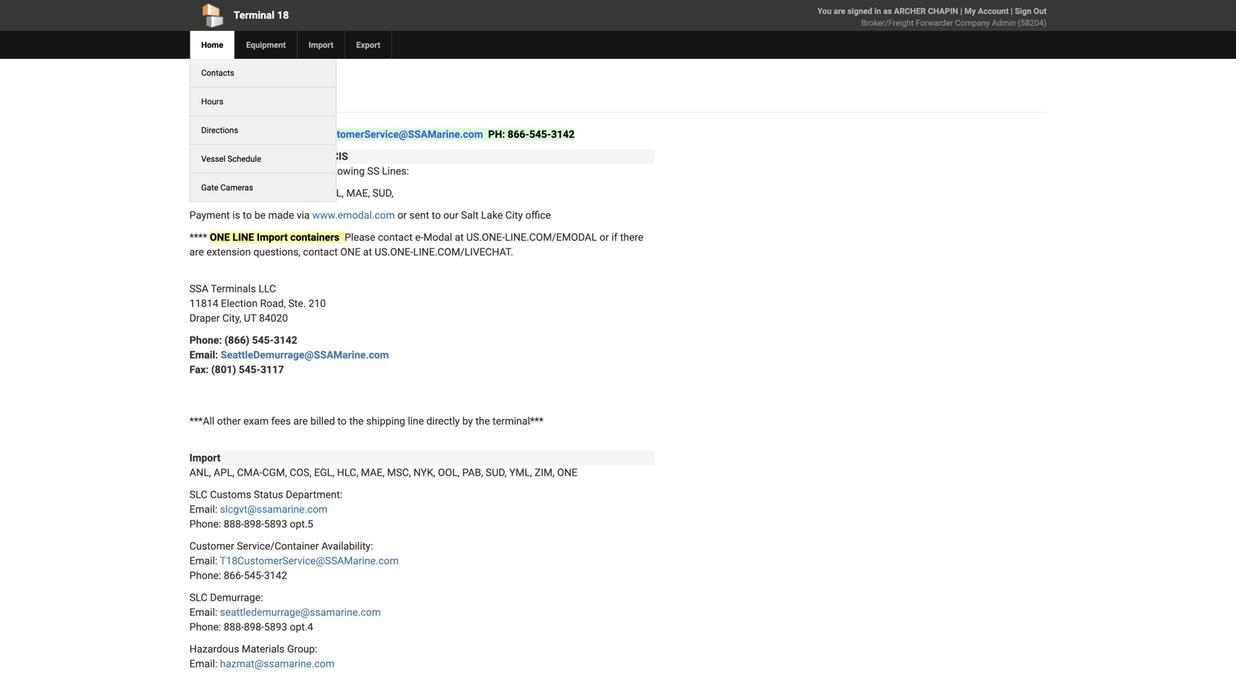 Task type: locate. For each thing, give the bounding box(es) containing it.
1 horizontal spatial at
[[455, 231, 464, 244]]

2 vertical spatial one
[[557, 467, 577, 479]]

email: down hazardous
[[189, 658, 217, 670]]

or for if
[[600, 231, 609, 244]]

0 horizontal spatial contact
[[303, 246, 338, 258]]

mae, right hlc,
[[361, 467, 385, 479]]

materials
[[242, 643, 285, 656]]

(58204)
[[1018, 18, 1047, 28]]

1 horizontal spatial sud,
[[486, 467, 507, 479]]

0 vertical spatial t18customerservice@ssamarine.com
[[301, 128, 483, 141]]

0 vertical spatial us.one-
[[466, 231, 505, 244]]

directly
[[426, 415, 460, 427]]

or left if
[[600, 231, 609, 244]]

slc for slc collects on behalf of the following ss lines:
[[189, 165, 207, 177]]

of
[[294, 165, 303, 177]]

import
[[309, 40, 333, 50], [257, 231, 288, 244], [189, 452, 220, 464]]

email: down customs
[[189, 504, 217, 516]]

customer left service
[[189, 540, 234, 553]]

phone: down customs
[[189, 518, 221, 530]]

0 vertical spatial contact
[[378, 231, 413, 244]]

3142 right ph:
[[551, 128, 575, 141]]

slc left demurrage:
[[189, 592, 207, 604]]

t18customerservice@ssamarine.com up lines:
[[301, 128, 483, 141]]

0 horizontal spatial one
[[210, 231, 230, 244]]

sud,
[[372, 187, 394, 199], [486, 467, 507, 479]]

slc for slc demurrage: email: seattledemurrage@ssamarine.com phone: 888-898-5893 opt.4
[[189, 592, 207, 604]]

email: up demurrage:
[[189, 555, 217, 567]]

phone: down draper
[[189, 334, 222, 347]]

1 vertical spatial contact
[[303, 246, 338, 258]]

4 email: from the top
[[189, 607, 217, 619]]

slc inside "slc demurrage: email: seattledemurrage@ssamarine.com phone: 888-898-5893 opt.4"
[[189, 592, 207, 604]]

please contact e-modal at us.one-line.com/emodal or if there are extension questions, contact one at us.one-line.com/livechat.
[[189, 231, 643, 258]]

to left "our"
[[432, 209, 441, 221]]

0 vertical spatial or
[[397, 209, 407, 221]]

1 horizontal spatial |
[[1011, 6, 1013, 16]]

apl, up be
[[248, 187, 268, 199]]

545- right ph:
[[529, 128, 551, 141]]

0 horizontal spatial at
[[363, 246, 372, 258]]

t18customerservice@ssamarine.com link down /container
[[220, 555, 399, 567]]

slc up the demurrage
[[189, 128, 208, 141]]

apl, up customs
[[214, 467, 234, 479]]

2 phone: from the top
[[189, 518, 221, 530]]

0 horizontal spatial /
[[243, 150, 247, 163]]

sign
[[1015, 6, 1031, 16]]

1 vertical spatial 888-
[[224, 621, 244, 633]]

1 vertical spatial are
[[189, 246, 204, 258]]

slc inside slc customs status department: email: slcgvt@ssamarine.com phone: 888-898-5893 opt.5
[[189, 489, 207, 501]]

898-
[[244, 518, 264, 530], [244, 621, 264, 633]]

us.one- down lake
[[466, 231, 505, 244]]

0 vertical spatial 888-
[[224, 518, 244, 530]]

my
[[964, 6, 976, 16]]

slcgvt@ssamarine.com link
[[220, 504, 328, 516]]

1 phone: from the top
[[189, 334, 222, 347]]

1 horizontal spatial or
[[600, 231, 609, 244]]

one down please
[[340, 246, 361, 258]]

3 slc from the top
[[189, 489, 207, 501]]

line
[[408, 415, 424, 427]]

to right billed
[[337, 415, 347, 427]]

email: inside slc customs status department: email: slcgvt@ssamarine.com phone: 888-898-5893 opt.5
[[189, 504, 217, 516]]

1 898- from the top
[[244, 518, 264, 530]]

my account link
[[964, 6, 1009, 16]]

phone: up hazardous
[[189, 621, 221, 633]]

888-
[[224, 518, 244, 530], [224, 621, 244, 633]]

are down ****
[[189, 246, 204, 258]]

2 email: from the top
[[189, 504, 217, 516]]

extension
[[206, 246, 251, 258]]

1 horizontal spatial one
[[340, 246, 361, 258]]

888- down customs
[[224, 518, 244, 530]]

3142 up seattledemurrage@ssamarine.com
[[274, 334, 297, 347]]

admin
[[992, 18, 1016, 28]]

at up line.com/livechat.
[[455, 231, 464, 244]]

1 horizontal spatial /
[[312, 150, 316, 163]]

1 horizontal spatial import
[[257, 231, 288, 244]]

866- right ph:
[[508, 128, 529, 141]]

888- inside "slc demurrage: email: seattledemurrage@ssamarine.com phone: 888-898-5893 opt.4"
[[224, 621, 244, 633]]

2 horizontal spatial import
[[309, 40, 333, 50]]

0 vertical spatial mae,
[[346, 187, 370, 199]]

***all
[[189, 415, 214, 427]]

sent
[[409, 209, 429, 221]]

cos, up made
[[271, 187, 293, 199]]

866-
[[508, 128, 529, 141], [224, 570, 244, 582]]

the right by
[[475, 415, 490, 427]]

contacts
[[201, 68, 234, 78], [189, 72, 278, 99]]

import link
[[297, 31, 344, 59]]

contact down containers
[[303, 246, 338, 258]]

import up anl,
[[189, 452, 220, 464]]

1 horizontal spatial contact
[[378, 231, 413, 244]]

0 horizontal spatial us.one-
[[375, 246, 413, 258]]

0 vertical spatial 3142
[[551, 128, 575, 141]]

the left shipping
[[349, 415, 364, 427]]

1 horizontal spatial to
[[337, 415, 347, 427]]

seattledemurrage@ssamarine.com link
[[221, 349, 389, 361]]

the
[[306, 165, 320, 177], [349, 415, 364, 427], [475, 415, 490, 427]]

1 vertical spatial t18customerservice@ssamarine.com
[[220, 555, 399, 567]]

0 vertical spatial import
[[309, 40, 333, 50]]

mae, up www.emodal.com
[[346, 187, 370, 199]]

1 vertical spatial customer
[[189, 540, 234, 553]]

vessel schedule link
[[190, 145, 272, 173]]

anl, apl, cma-cgm, cos, egl, hlc, mae, msc, nyk, ool, pab, sud, yml, zim, one
[[189, 467, 577, 479]]

slc down vessel at the left top of the page
[[189, 165, 207, 177]]

t18customerservice@ssamarine.com down /container
[[220, 555, 399, 567]]

email:
[[189, 349, 218, 361], [189, 504, 217, 516], [189, 555, 217, 567], [189, 607, 217, 619], [189, 658, 217, 670]]

ste.
[[288, 298, 306, 310]]

our
[[443, 209, 458, 221]]

1 vertical spatial 866-
[[224, 570, 244, 582]]

slc down anl,
[[189, 489, 207, 501]]

0 vertical spatial 898-
[[244, 518, 264, 530]]

us.one- down please
[[375, 246, 413, 258]]

3 phone: from the top
[[189, 570, 221, 582]]

one up extension in the top of the page
[[210, 231, 230, 244]]

****
[[189, 231, 207, 244]]

cma-
[[237, 467, 262, 479]]

phone: up demurrage:
[[189, 570, 221, 582]]

1 vertical spatial sud,
[[486, 467, 507, 479]]

5893 down slcgvt@ssamarine.com
[[264, 518, 287, 530]]

0 vertical spatial are
[[834, 6, 845, 16]]

collects
[[210, 165, 246, 177]]

1 vertical spatial or
[[600, 231, 609, 244]]

email: inside hazardous materials group: email: hazmat@ssamarine.com
[[189, 658, 217, 670]]

account
[[978, 6, 1009, 16]]

e-
[[415, 231, 423, 244]]

slc for slc customer service: t18customerservice@ssamarine.com ph: 866-545-3142
[[189, 128, 208, 141]]

11814
[[189, 298, 218, 310]]

export link
[[344, 31, 391, 59]]

gate
[[201, 183, 218, 192]]

0 vertical spatial 5893
[[264, 518, 287, 530]]

0 horizontal spatial |
[[960, 6, 962, 16]]

demurrage / last freeday / vacis
[[189, 150, 348, 163]]

import up the questions,
[[257, 231, 288, 244]]

1 horizontal spatial are
[[834, 6, 845, 16]]

or left sent
[[397, 209, 407, 221]]

sud, right pab,
[[486, 467, 507, 479]]

cos, left egl,
[[290, 467, 312, 479]]

1 vertical spatial 3142
[[274, 334, 297, 347]]

anl,
[[189, 467, 211, 479]]

opt.5
[[290, 518, 313, 530]]

| left sign in the top right of the page
[[1011, 6, 1013, 16]]

sud, down ss
[[372, 187, 394, 199]]

yml,
[[509, 467, 532, 479]]

1 horizontal spatial us.one-
[[466, 231, 505, 244]]

egl,
[[314, 467, 334, 479]]

1 vertical spatial 5893
[[264, 621, 287, 633]]

payment is to be made via www.emodal.com or sent to our salt lake city office
[[189, 209, 551, 221]]

2 vertical spatial 3142
[[264, 570, 287, 582]]

5893 up materials
[[264, 621, 287, 633]]

***all other exam fees are billed to the shipping line directly by the terminal***
[[189, 415, 543, 427]]

0 horizontal spatial or
[[397, 209, 407, 221]]

1 vertical spatial import
[[257, 231, 288, 244]]

866- up demurrage:
[[224, 570, 244, 582]]

ut
[[244, 312, 256, 324]]

3142 inside phone: (866) 545-3142 email: seattledemurrage@ssamarine.com fax: (801) 545-3117
[[274, 334, 297, 347]]

0 vertical spatial at
[[455, 231, 464, 244]]

0 horizontal spatial sud,
[[372, 187, 394, 199]]

2 / from the left
[[312, 150, 316, 163]]

0 horizontal spatial apl,
[[214, 467, 234, 479]]

are right you
[[834, 6, 845, 16]]

hours link
[[190, 88, 234, 116]]

1 / from the left
[[243, 150, 247, 163]]

5 email: from the top
[[189, 658, 217, 670]]

hlc,
[[337, 467, 358, 479]]

one
[[210, 231, 230, 244], [340, 246, 361, 258], [557, 467, 577, 479]]

2 slc from the top
[[189, 165, 207, 177]]

shipping
[[366, 415, 405, 427]]

/ left the vacis
[[312, 150, 316, 163]]

export
[[356, 40, 380, 50]]

road,
[[260, 298, 286, 310]]

3 email: from the top
[[189, 555, 217, 567]]

apl,
[[248, 187, 268, 199], [214, 467, 234, 479]]

1 888- from the top
[[224, 518, 244, 530]]

1 vertical spatial cos,
[[290, 467, 312, 479]]

import left export link
[[309, 40, 333, 50]]

customs
[[210, 489, 251, 501]]

service:
[[258, 128, 296, 141]]

schedule
[[228, 154, 261, 164]]

0 vertical spatial sud,
[[372, 187, 394, 199]]

the right of
[[306, 165, 320, 177]]

2 898- from the top
[[244, 621, 264, 633]]

| left my
[[960, 6, 962, 16]]

3142 inside customer service /container availability: email: t18customerservice@ssamarine.com phone: 866-545-3142
[[264, 570, 287, 582]]

0 horizontal spatial are
[[189, 246, 204, 258]]

1 vertical spatial 898-
[[244, 621, 264, 633]]

2 888- from the top
[[224, 621, 244, 633]]

vessel
[[201, 154, 226, 164]]

email: inside phone: (866) 545-3142 email: seattledemurrage@ssamarine.com fax: (801) 545-3117
[[189, 349, 218, 361]]

email: inside customer service /container availability: email: t18customerservice@ssamarine.com phone: 866-545-3142
[[189, 555, 217, 567]]

chapin
[[928, 6, 958, 16]]

ss
[[367, 165, 379, 177]]

customer up vessel schedule
[[210, 128, 256, 141]]

1 5893 from the top
[[264, 518, 287, 530]]

one right zim,
[[557, 467, 577, 479]]

email: up fax:
[[189, 349, 218, 361]]

0 vertical spatial 866-
[[508, 128, 529, 141]]

email: for customer
[[189, 555, 217, 567]]

898- up materials
[[244, 621, 264, 633]]

email: down demurrage:
[[189, 607, 217, 619]]

(801)
[[211, 364, 236, 376]]

t18customerservice@ssamarine.com link up lines:
[[301, 128, 483, 141]]

fees are
[[271, 415, 308, 427]]

payment
[[189, 209, 230, 221]]

cmd/anl,
[[295, 187, 344, 199]]

4 slc from the top
[[189, 592, 207, 604]]

contact
[[378, 231, 413, 244], [303, 246, 338, 258]]

slc customs status department: email: slcgvt@ssamarine.com phone: 888-898-5893 opt.5
[[189, 489, 342, 530]]

at down please
[[363, 246, 372, 258]]

4 phone: from the top
[[189, 621, 221, 633]]

(866)
[[224, 334, 249, 347]]

t18customerservice@ssamarine.com inside customer service /container availability: email: t18customerservice@ssamarine.com phone: 866-545-3142
[[220, 555, 399, 567]]

hazmat@ssamarine.com link
[[220, 658, 335, 670]]

545- down '84020'
[[252, 334, 274, 347]]

or inside 'please contact e-modal at us.one-line.com/emodal or if there are extension questions, contact one at us.one-line.com/livechat.'
[[600, 231, 609, 244]]

cos,
[[271, 187, 293, 199], [290, 467, 312, 479]]

545- inside customer service /container availability: email: t18customerservice@ssamarine.com phone: 866-545-3142
[[244, 570, 264, 582]]

/ left last
[[243, 150, 247, 163]]

1 horizontal spatial apl,
[[248, 187, 268, 199]]

hours
[[201, 97, 223, 106]]

to right "is"
[[243, 209, 252, 221]]

898- up service
[[244, 518, 264, 530]]

company
[[955, 18, 990, 28]]

on
[[248, 165, 260, 177]]

2 5893 from the top
[[264, 621, 287, 633]]

1 email: from the top
[[189, 349, 218, 361]]

898- inside slc customs status department: email: slcgvt@ssamarine.com phone: 888-898-5893 opt.5
[[244, 518, 264, 530]]

0 horizontal spatial 866-
[[224, 570, 244, 582]]

0 horizontal spatial import
[[189, 452, 220, 464]]

1 slc from the top
[[189, 128, 208, 141]]

zim,
[[535, 467, 555, 479]]

mae,
[[346, 187, 370, 199], [361, 467, 385, 479]]

3142 down /container
[[264, 570, 287, 582]]

2 horizontal spatial one
[[557, 467, 577, 479]]

contact left e-
[[378, 231, 413, 244]]

545- up demurrage:
[[244, 570, 264, 582]]

3142
[[551, 128, 575, 141], [274, 334, 297, 347], [264, 570, 287, 582]]

888- up hazardous
[[224, 621, 244, 633]]

slc for slc customs status department: email: slcgvt@ssamarine.com phone: 888-898-5893 opt.5
[[189, 489, 207, 501]]

are
[[834, 6, 845, 16], [189, 246, 204, 258]]

1 vertical spatial one
[[340, 246, 361, 258]]

545- right (801)
[[239, 364, 260, 376]]



Task type: vqa. For each thing, say whether or not it's contained in the screenshot.
site requirements | general data protection statement | privacy policy | terms of service | contact us ©2023 tideworks technology. all rights reserved. forecast® by tideworks version 9.5.0.202307122 (07122023-2211) generated: 16/10/2023 11:07 am
no



Task type: describe. For each thing, give the bounding box(es) containing it.
1 vertical spatial at
[[363, 246, 372, 258]]

freeday
[[272, 150, 310, 163]]

email: inside "slc demurrage: email: seattledemurrage@ssamarine.com phone: 888-898-5893 opt.4"
[[189, 607, 217, 619]]

forwarder
[[916, 18, 953, 28]]

are inside you are signed in as archer chapin | my account | sign out broker/freight forwarder company admin (58204)
[[834, 6, 845, 16]]

ph:
[[488, 128, 505, 141]]

demurrage
[[189, 150, 241, 163]]

email: for phone:
[[189, 349, 218, 361]]

phone: inside "slc demurrage: email: seattledemurrage@ssamarine.com phone: 888-898-5893 opt.4"
[[189, 621, 221, 633]]

customer service /container availability: email: t18customerservice@ssamarine.com phone: 866-545-3142
[[189, 540, 399, 582]]

fax:
[[189, 364, 209, 376]]

modal
[[423, 231, 452, 244]]

0 vertical spatial customer
[[210, 128, 256, 141]]

broker/freight
[[861, 18, 914, 28]]

phone: (866) 545-3142 email: seattledemurrage@ssamarine.com fax: (801) 545-3117
[[189, 334, 389, 376]]

billed
[[310, 415, 335, 427]]

behalf
[[262, 165, 291, 177]]

sign out link
[[1015, 6, 1047, 16]]

3117
[[260, 364, 284, 376]]

import inside 'link'
[[309, 40, 333, 50]]

customer inside customer service /container availability: email: t18customerservice@ssamarine.com phone: 866-545-3142
[[189, 540, 234, 553]]

18
[[277, 9, 289, 21]]

be
[[254, 209, 266, 221]]

phone: inside phone: (866) 545-3142 email: seattledemurrage@ssamarine.com fax: (801) 545-3117
[[189, 334, 222, 347]]

ssa
[[189, 283, 208, 295]]

1 horizontal spatial 866-
[[508, 128, 529, 141]]

group:
[[287, 643, 317, 656]]

**** one line import containers
[[189, 231, 342, 244]]

1 vertical spatial t18customerservice@ssamarine.com link
[[220, 555, 399, 567]]

0 vertical spatial t18customerservice@ssamarine.com link
[[301, 128, 483, 141]]

1 vertical spatial us.one-
[[375, 246, 413, 258]]

vessel schedule
[[201, 154, 261, 164]]

slc demurrage: email: seattledemurrage@ssamarine.com phone: 888-898-5893 opt.4
[[189, 592, 381, 633]]

hazardous materials group: email: hazmat@ssamarine.com
[[189, 643, 335, 670]]

home link
[[189, 31, 234, 59]]

phone: inside customer service /container availability: email: t18customerservice@ssamarine.com phone: 866-545-3142
[[189, 570, 221, 582]]

if
[[611, 231, 618, 244]]

2 vertical spatial import
[[189, 452, 220, 464]]

in
[[874, 6, 881, 16]]

1 vertical spatial mae,
[[361, 467, 385, 479]]

2 | from the left
[[1011, 6, 1013, 16]]

0 horizontal spatial the
[[306, 165, 320, 177]]

as
[[883, 6, 892, 16]]

0 vertical spatial cos,
[[271, 187, 293, 199]]

pab,
[[462, 467, 483, 479]]

lake
[[481, 209, 503, 221]]

seattledemurrage@ssamarine.com
[[221, 349, 389, 361]]

containers
[[290, 231, 339, 244]]

www.emodal.com link
[[312, 209, 395, 221]]

hazmat@ssamarine.com
[[220, 658, 335, 670]]

equipment
[[246, 40, 286, 50]]

service
[[237, 540, 270, 553]]

866- inside customer service /container availability: email: t18customerservice@ssamarine.com phone: 866-545-3142
[[224, 570, 244, 582]]

you
[[817, 6, 832, 16]]

0 vertical spatial apl,
[[248, 187, 268, 199]]

seattledemurrage@ssamarine.com link
[[220, 607, 381, 619]]

gate cameras
[[201, 183, 253, 192]]

demurrage:  apl, cos, cmd/anl, mae, sud,
[[189, 187, 394, 199]]

line.com/livechat.
[[413, 246, 513, 258]]

you are signed in as archer chapin | my account | sign out broker/freight forwarder company admin (58204)
[[817, 6, 1047, 28]]

made
[[268, 209, 294, 221]]

directions
[[201, 125, 238, 135]]

city,
[[222, 312, 241, 324]]

www.emodal.com
[[312, 209, 395, 221]]

availability:
[[321, 540, 373, 553]]

2 horizontal spatial to
[[432, 209, 441, 221]]

line
[[232, 231, 254, 244]]

last
[[250, 150, 270, 163]]

5893 inside slc customs status department: email: slcgvt@ssamarine.com phone: 888-898-5893 opt.5
[[264, 518, 287, 530]]

exam
[[243, 415, 269, 427]]

out
[[1033, 6, 1047, 16]]

email: for slc
[[189, 504, 217, 516]]

1 | from the left
[[960, 6, 962, 16]]

contacts link
[[190, 59, 245, 87]]

are inside 'please contact e-modal at us.one-line.com/emodal or if there are extension questions, contact one at us.one-line.com/livechat.'
[[189, 246, 204, 258]]

888- inside slc customs status department: email: slcgvt@ssamarine.com phone: 888-898-5893 opt.5
[[224, 518, 244, 530]]

phone: inside slc customs status department: email: slcgvt@ssamarine.com phone: 888-898-5893 opt.5
[[189, 518, 221, 530]]

llc
[[258, 283, 276, 295]]

please
[[345, 231, 375, 244]]

cgm,
[[262, 467, 287, 479]]

84020
[[259, 312, 288, 324]]

terminal
[[234, 9, 275, 21]]

line.com/emodal
[[505, 231, 597, 244]]

terminal 18
[[234, 9, 289, 21]]

is
[[232, 209, 240, 221]]

or for sent
[[397, 209, 407, 221]]

2 horizontal spatial the
[[475, 415, 490, 427]]

by
[[462, 415, 473, 427]]

0 vertical spatial one
[[210, 231, 230, 244]]

gate cameras link
[[190, 174, 264, 202]]

other
[[217, 415, 241, 427]]

demurrage:
[[210, 592, 263, 604]]

terminal***
[[492, 415, 543, 427]]

office
[[525, 209, 551, 221]]

1 horizontal spatial the
[[349, 415, 364, 427]]

salt
[[461, 209, 479, 221]]

questions,
[[253, 246, 300, 258]]

opt.4
[[290, 621, 313, 633]]

department:
[[286, 489, 342, 501]]

0 horizontal spatial to
[[243, 209, 252, 221]]

cameras
[[220, 183, 253, 192]]

equipment link
[[234, 31, 297, 59]]

5893 inside "slc demurrage: email: seattledemurrage@ssamarine.com phone: 888-898-5893 opt.4"
[[264, 621, 287, 633]]

nyk,
[[413, 467, 435, 479]]

210
[[308, 298, 326, 310]]

898- inside "slc demurrage: email: seattledemurrage@ssamarine.com phone: 888-898-5893 opt.4"
[[244, 621, 264, 633]]

1 vertical spatial apl,
[[214, 467, 234, 479]]

archer
[[894, 6, 926, 16]]

/container
[[270, 540, 319, 553]]

via
[[297, 209, 310, 221]]

one inside 'please contact e-modal at us.one-line.com/emodal or if there are extension questions, contact one at us.one-line.com/livechat.'
[[340, 246, 361, 258]]

seattledemurrage@ssamarine.com
[[220, 607, 381, 619]]

contacts inside contacts "link"
[[201, 68, 234, 78]]



